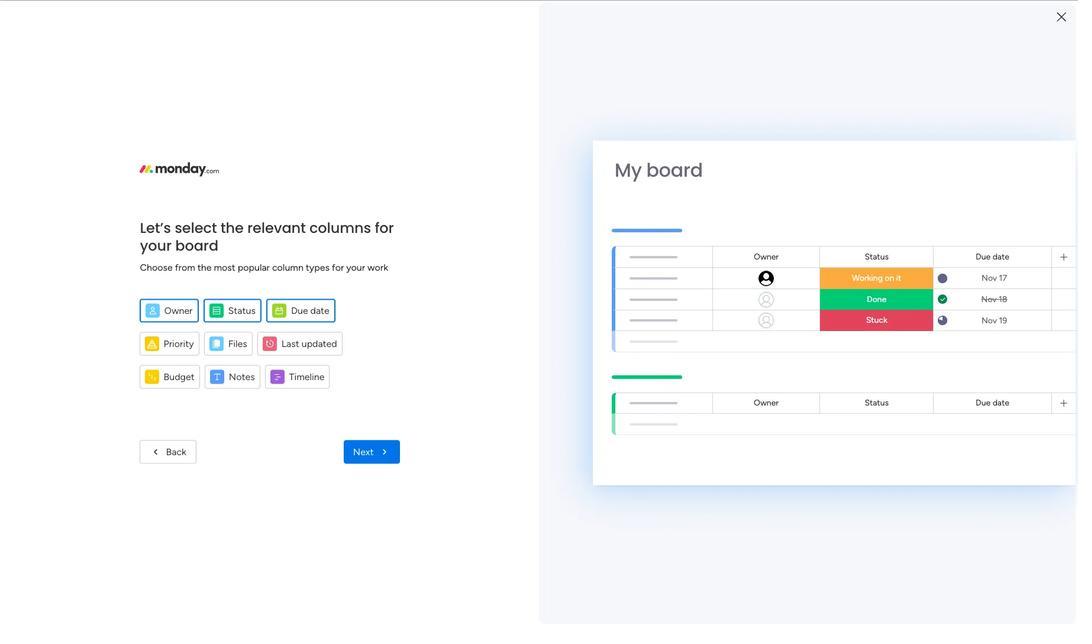 Task type: describe. For each thing, give the bounding box(es) containing it.
priority button
[[139, 332, 199, 356]]

my board
[[615, 157, 703, 183]]

timeline
[[289, 371, 325, 382]]

project
[[227, 217, 258, 228]]

circle o image
[[895, 126, 902, 135]]

enable desktop notifications
[[907, 140, 1023, 151]]

with
[[1020, 348, 1038, 359]]

>
[[295, 236, 300, 246]]

status button
[[203, 299, 262, 323]]

column
[[272, 262, 304, 273]]

0 vertical spatial workspace
[[322, 236, 362, 246]]

popular
[[238, 262, 270, 273]]

last
[[282, 338, 299, 349]]

explore templates
[[928, 388, 1004, 399]]

in
[[974, 348, 981, 359]]

types
[[306, 262, 330, 273]]

boost your workflow in minutes with ready-made templates
[[884, 348, 1038, 373]]

explore templates button
[[884, 382, 1048, 406]]

board inside let's select the relevant columns for your board
[[175, 236, 218, 255]]

updated
[[302, 338, 337, 349]]

budget button
[[139, 365, 200, 389]]

upload your photo link
[[895, 124, 1055, 137]]

main workspace
[[251, 358, 328, 371]]

2 vertical spatial owner
[[754, 398, 779, 408]]

1 vertical spatial main
[[251, 358, 274, 371]]

2 vertical spatial status
[[865, 398, 889, 408]]

learn for learn how monday.com works
[[924, 474, 944, 484]]

public board image
[[210, 216, 223, 229]]

0 vertical spatial owner
[[754, 252, 779, 262]]

timeline button
[[265, 365, 330, 389]]

ready-
[[884, 362, 912, 373]]

work management > main workspace
[[224, 236, 362, 246]]

project management
[[227, 217, 318, 228]]

my workspaces
[[211, 322, 287, 335]]

setup
[[907, 110, 931, 121]]

your inside let's select the relevant columns for your board
[[140, 236, 172, 255]]

your inside the boost your workflow in minutes with ready-made templates
[[911, 348, 930, 359]]

last updated
[[282, 338, 337, 349]]

files
[[228, 338, 247, 349]]

let's
[[140, 218, 171, 237]]

your
[[937, 125, 955, 136]]

2 vertical spatial due date
[[976, 398, 1010, 408]]

workspaces
[[229, 322, 287, 335]]

getting started element
[[877, 449, 1055, 496]]

setup account link
[[895, 109, 1055, 122]]

undefined column icon image for files
[[209, 337, 224, 351]]

m
[[222, 362, 234, 380]]

workflow
[[932, 348, 971, 359]]

logo image
[[139, 162, 219, 177]]

0 vertical spatial due date
[[976, 252, 1010, 262]]

the for relevant
[[221, 218, 244, 237]]

get
[[911, 427, 926, 438]]

workspaces navigation
[[8, 115, 115, 134]]

work management
[[265, 374, 339, 385]]

component image for work management
[[251, 375, 261, 385]]

0 vertical spatial main
[[302, 236, 320, 246]]

how
[[946, 474, 962, 484]]

jacob simon image
[[1045, 5, 1064, 24]]

let's select the relevant columns for your board
[[140, 218, 394, 255]]

setup account
[[907, 110, 967, 121]]

enable
[[907, 140, 933, 151]]

boost
[[884, 348, 909, 359]]

photo
[[957, 125, 981, 136]]

upload
[[907, 125, 935, 136]]

0 horizontal spatial for
[[332, 262, 344, 273]]

templates image image
[[888, 256, 1044, 337]]

1 horizontal spatial your
[[346, 262, 365, 273]]

1 horizontal spatial board
[[646, 157, 703, 183]]

files button
[[204, 332, 253, 356]]

works
[[1014, 474, 1036, 484]]

0 vertical spatial status
[[865, 252, 889, 262]]



Task type: vqa. For each thing, say whether or not it's contained in the screenshot.
+ Add project to the top
no



Task type: locate. For each thing, give the bounding box(es) containing it.
back button
[[139, 441, 196, 464]]

back
[[166, 447, 186, 458]]

due date inside button
[[291, 305, 330, 316]]

for
[[375, 218, 394, 237], [332, 262, 344, 273]]

explore
[[928, 388, 959, 399]]

choose from the most popular column types for your work
[[140, 262, 388, 273]]

0 vertical spatial date
[[993, 252, 1010, 262]]

learn left & at bottom right
[[877, 427, 901, 438]]

due date
[[976, 252, 1010, 262], [291, 305, 330, 316], [976, 398, 1010, 408]]

0 horizontal spatial my
[[211, 322, 227, 335]]

0 horizontal spatial your
[[140, 236, 172, 255]]

0 horizontal spatial board
[[175, 236, 218, 255]]

minutes
[[984, 348, 1017, 359]]

work down 'main workspace' at the left
[[265, 374, 285, 385]]

undefined column icon image left files
[[209, 337, 224, 351]]

management
[[244, 236, 293, 246], [287, 374, 339, 385]]

enable desktop notifications link
[[907, 139, 1055, 152]]

2 horizontal spatial undefined column icon image
[[263, 337, 277, 351]]

budget
[[164, 371, 195, 382]]

templates right explore
[[962, 388, 1004, 399]]

learn how monday.com works
[[924, 474, 1036, 484]]

main
[[302, 236, 320, 246], [251, 358, 274, 371]]

learn left how at the right bottom
[[924, 474, 944, 484]]

columns
[[310, 218, 371, 237]]

0 vertical spatial board
[[646, 157, 703, 183]]

choose
[[140, 262, 173, 273]]

1 vertical spatial learn
[[924, 474, 944, 484]]

monday.com
[[964, 474, 1012, 484]]

learn & get inspired
[[877, 427, 962, 438]]

3 undefined column icon image from the left
[[263, 337, 277, 351]]

0 horizontal spatial work
[[224, 236, 242, 246]]

notes button
[[205, 365, 260, 389]]

0 vertical spatial learn
[[877, 427, 901, 438]]

1 vertical spatial due date
[[291, 305, 330, 316]]

0 vertical spatial due
[[976, 252, 991, 262]]

1 horizontal spatial my
[[615, 157, 642, 183]]

date
[[993, 252, 1010, 262], [310, 305, 330, 316], [993, 398, 1010, 408]]

inspired
[[928, 427, 962, 438]]

0 vertical spatial templates
[[938, 362, 980, 373]]

my for my board
[[615, 157, 642, 183]]

management down project management
[[244, 236, 293, 246]]

component image right workspace icon
[[251, 375, 261, 385]]

owner
[[754, 252, 779, 262], [164, 305, 193, 316], [754, 398, 779, 408]]

your right types
[[346, 262, 365, 273]]

0 horizontal spatial undefined column icon image
[[145, 337, 159, 351]]

templates down workflow
[[938, 362, 980, 373]]

component image
[[210, 235, 220, 245], [251, 375, 261, 385]]

next
[[353, 447, 374, 458]]

learn for learn & get inspired
[[877, 427, 901, 438]]

1 vertical spatial status
[[228, 305, 256, 316]]

work down 'project'
[[224, 236, 242, 246]]

1 horizontal spatial the
[[221, 218, 244, 237]]

help center element
[[877, 506, 1055, 553]]

work for work management > main workspace
[[224, 236, 242, 246]]

add to favorites image
[[347, 216, 359, 228]]

learn
[[877, 427, 901, 438], [924, 474, 944, 484]]

the for most
[[198, 262, 212, 273]]

0 vertical spatial for
[[375, 218, 394, 237]]

main right ">" in the left of the page
[[302, 236, 320, 246]]

work down columns
[[368, 262, 388, 273]]

made
[[912, 362, 935, 373]]

select
[[175, 218, 217, 237]]

owner inside button
[[164, 305, 193, 316]]

date inside button
[[310, 305, 330, 316]]

upload your photo
[[907, 125, 981, 136]]

0 horizontal spatial component image
[[210, 235, 220, 245]]

for inside let's select the relevant columns for your board
[[375, 218, 394, 237]]

0 vertical spatial work
[[224, 236, 242, 246]]

next button
[[344, 441, 400, 464]]

0 vertical spatial component image
[[210, 235, 220, 245]]

1 vertical spatial owner
[[164, 305, 193, 316]]

desktop
[[936, 140, 969, 151]]

last updated button
[[257, 332, 343, 356]]

help center
[[924, 518, 968, 528]]

workspace down add to favorites icon
[[322, 236, 362, 246]]

notes
[[229, 371, 255, 382]]

status
[[865, 252, 889, 262], [228, 305, 256, 316], [865, 398, 889, 408]]

1 undefined column icon image from the left
[[145, 337, 159, 351]]

1 vertical spatial date
[[310, 305, 330, 316]]

1 horizontal spatial main
[[302, 236, 320, 246]]

status inside button
[[228, 305, 256, 316]]

the right select
[[221, 218, 244, 237]]

1 horizontal spatial work
[[265, 374, 285, 385]]

1 vertical spatial your
[[346, 262, 365, 273]]

1 horizontal spatial undefined column icon image
[[209, 337, 224, 351]]

2 horizontal spatial your
[[911, 348, 930, 359]]

component image for work management > main workspace
[[210, 235, 220, 245]]

0 horizontal spatial the
[[198, 262, 212, 273]]

most
[[214, 262, 235, 273]]

0 horizontal spatial learn
[[877, 427, 901, 438]]

2 undefined column icon image from the left
[[209, 337, 224, 351]]

undefined column icon image inside files button
[[209, 337, 224, 351]]

2 vertical spatial due
[[976, 398, 991, 408]]

1 vertical spatial the
[[198, 262, 212, 273]]

workspace up timeline
[[276, 358, 328, 371]]

board
[[646, 157, 703, 183], [175, 236, 218, 255]]

the
[[221, 218, 244, 237], [198, 262, 212, 273]]

management down 'main workspace' at the left
[[287, 374, 339, 385]]

management for work management
[[287, 374, 339, 385]]

close my workspaces image
[[195, 322, 209, 336]]

your up the made
[[911, 348, 930, 359]]

1 vertical spatial due
[[291, 305, 308, 316]]

notifications
[[971, 140, 1023, 151]]

relevant
[[247, 218, 306, 237]]

for right types
[[332, 262, 344, 273]]

check circle image
[[895, 111, 902, 120]]

0 vertical spatial the
[[221, 218, 244, 237]]

undefined column icon image inside last updated button
[[263, 337, 277, 351]]

2 vertical spatial work
[[265, 374, 285, 385]]

1 vertical spatial board
[[175, 236, 218, 255]]

management
[[261, 217, 318, 228]]

for right add to favorites icon
[[375, 218, 394, 237]]

1 vertical spatial component image
[[251, 375, 261, 385]]

your up choose
[[140, 236, 172, 255]]

my
[[615, 157, 642, 183], [211, 322, 227, 335]]

owner button
[[139, 299, 199, 323]]

the right from
[[198, 262, 212, 273]]

undefined column icon image down workspaces in the left of the page
[[263, 337, 277, 351]]

2 vertical spatial date
[[993, 398, 1010, 408]]

undefined column icon image left priority
[[145, 337, 159, 351]]

undefined column icon image for priority
[[145, 337, 159, 351]]

1 vertical spatial for
[[332, 262, 344, 273]]

0 horizontal spatial main
[[251, 358, 274, 371]]

1 vertical spatial workspace
[[276, 358, 328, 371]]

2 horizontal spatial work
[[368, 262, 388, 273]]

due date button
[[266, 299, 335, 323]]

work for work management
[[265, 374, 285, 385]]

templates inside button
[[962, 388, 1004, 399]]

1 horizontal spatial component image
[[251, 375, 261, 385]]

my for my workspaces
[[211, 322, 227, 335]]

1 vertical spatial work
[[368, 262, 388, 273]]

account
[[933, 110, 967, 121]]

workspace image
[[214, 357, 243, 386]]

undefined column icon image for last updated
[[263, 337, 277, 351]]

1 vertical spatial templates
[[962, 388, 1004, 399]]

undefined column icon image inside priority button
[[145, 337, 159, 351]]

undefined column icon image
[[145, 337, 159, 351], [209, 337, 224, 351], [263, 337, 277, 351]]

due
[[976, 252, 991, 262], [291, 305, 308, 316], [976, 398, 991, 408]]

component image down public board icon
[[210, 235, 220, 245]]

templates inside the boost your workflow in minutes with ready-made templates
[[938, 362, 980, 373]]

management for work management > main workspace
[[244, 236, 293, 246]]

workspace
[[322, 236, 362, 246], [276, 358, 328, 371]]

from
[[175, 262, 195, 273]]

&
[[903, 427, 909, 438]]

your
[[140, 236, 172, 255], [346, 262, 365, 273], [911, 348, 930, 359]]

the inside let's select the relevant columns for your board
[[221, 218, 244, 237]]

center
[[944, 518, 968, 528]]

due inside button
[[291, 305, 308, 316]]

2 vertical spatial your
[[911, 348, 930, 359]]

0 vertical spatial management
[[244, 236, 293, 246]]

1 vertical spatial my
[[211, 322, 227, 335]]

learn inside getting started element
[[924, 474, 944, 484]]

1 vertical spatial management
[[287, 374, 339, 385]]

0 vertical spatial your
[[140, 236, 172, 255]]

main up "notes"
[[251, 358, 274, 371]]

templates
[[938, 362, 980, 373], [962, 388, 1004, 399]]

priority
[[164, 338, 194, 349]]

0 vertical spatial my
[[615, 157, 642, 183]]

work
[[224, 236, 242, 246], [368, 262, 388, 273], [265, 374, 285, 385]]

1 horizontal spatial learn
[[924, 474, 944, 484]]

help
[[924, 518, 942, 528]]

1 horizontal spatial for
[[375, 218, 394, 237]]



